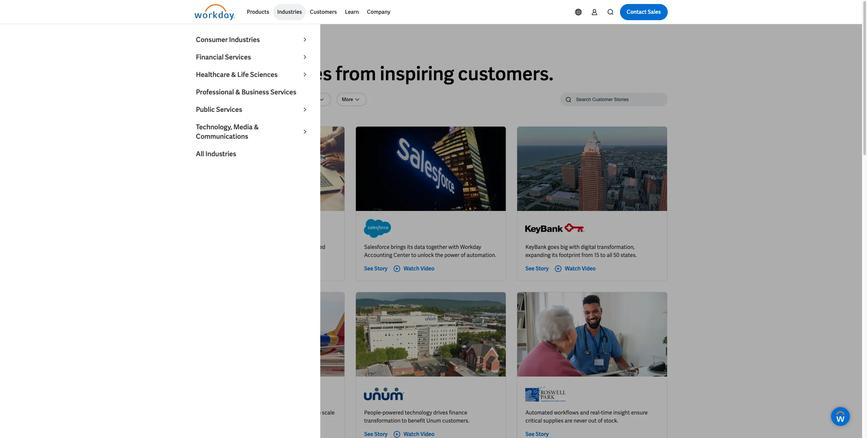Task type: describe. For each thing, give the bounding box(es) containing it.
transformation,
[[597, 244, 635, 251]]

and for skills
[[237, 252, 247, 259]]

topic
[[200, 96, 211, 103]]

customers button
[[306, 4, 341, 20]]

digital
[[581, 244, 596, 251]]

states.
[[621, 252, 637, 259]]

industry
[[236, 96, 253, 103]]

its inside salesforce brings its data together with workday accounting center to unlock the power of automation.
[[407, 244, 413, 251]]

healthcare & life sciences button
[[192, 66, 313, 83]]

are
[[565, 418, 573, 425]]

professional
[[196, 88, 234, 96]]

watch video for 15
[[565, 265, 596, 272]]

healthcare
[[196, 70, 230, 79]]

0 horizontal spatial business
[[242, 88, 269, 96]]

company
[[367, 8, 391, 15]]

see story down critical
[[526, 431, 549, 438]]

of inside salesforce brings its data together with workday accounting center to unlock the power of automation.
[[461, 252, 466, 259]]

sales
[[648, 8, 661, 15]]

people-
[[364, 409, 383, 417]]

with inside salesforce brings its data together with workday accounting center to unlock the power of automation.
[[449, 244, 459, 251]]

unlock
[[418, 252, 434, 259]]

better
[[250, 418, 265, 425]]

0 horizontal spatial from
[[336, 62, 376, 86]]

its inside southwest airlines simplifies its hr processes to scale operations and get better access to data.
[[274, 409, 280, 417]]

& inside the technology, media & communications
[[254, 123, 259, 131]]

see story link for salesforce brings its data together with workday accounting center to unlock the power of automation.
[[364, 265, 388, 273]]

automated workflows and real-time insight ensure critical supplies are never out of stock.
[[526, 409, 648, 425]]

by
[[220, 244, 226, 251]]

media
[[234, 123, 253, 131]]

all
[[196, 150, 204, 158]]

salesforce.com image
[[364, 219, 391, 238]]

to inside salesforce brings its data together with workday accounting center to unlock the power of automation.
[[411, 252, 417, 259]]

supplies
[[543, 418, 564, 425]]

power
[[445, 252, 460, 259]]

data
[[414, 244, 425, 251]]

center
[[394, 252, 410, 259]]

video for unlock
[[421, 265, 435, 272]]

expanding
[[526, 252, 551, 259]]

& for business
[[235, 88, 240, 96]]

0 vertical spatial industries
[[277, 8, 302, 15]]

brings
[[391, 244, 406, 251]]

driven by machine learning, pwc has reinvigorated skills tracking and capabilities.
[[203, 244, 325, 259]]

and for scale
[[230, 418, 239, 425]]

consumer industries button
[[192, 31, 313, 48]]

southwest airlines simplifies its hr processes to scale operations and get better access to data.
[[203, 409, 335, 425]]

roswell park comprehensive cancer center (roswell park cancer institute) image
[[526, 385, 566, 404]]

inspiring stories from inspiring customers.
[[194, 62, 554, 86]]

data.
[[290, 418, 302, 425]]

out
[[589, 418, 597, 425]]

see story for keybank goes big with digital transformation, expanding its footprint from 15 to all 50 states.
[[526, 265, 549, 272]]

& for life
[[231, 70, 236, 79]]

watch for unum
[[404, 431, 420, 438]]

stories
[[273, 62, 332, 86]]

industries for consumer industries
[[229, 35, 260, 44]]

video for 15
[[582, 265, 596, 272]]

tracking
[[216, 252, 236, 259]]

the
[[435, 252, 443, 259]]

healthcare & life sciences
[[196, 70, 278, 79]]

technology
[[405, 409, 432, 417]]

inspiring
[[194, 62, 269, 86]]

contact sales link
[[620, 4, 668, 20]]

finance
[[449, 409, 467, 417]]

see story for people-powered technology drives finance transformation to benefit unum customers.
[[364, 431, 388, 438]]

skills
[[203, 252, 215, 259]]

business outcome button
[[272, 93, 331, 106]]

get
[[241, 418, 248, 425]]

watch for center
[[404, 265, 420, 272]]

see story link down critical
[[526, 431, 549, 438]]

technology, media & communications
[[196, 123, 259, 141]]

see for keybank goes big with digital transformation, expanding its footprint from 15 to all 50 states.
[[526, 265, 535, 272]]

time
[[601, 409, 612, 417]]

products button
[[243, 4, 273, 20]]

learn button
[[341, 4, 363, 20]]

video down unum
[[421, 431, 435, 438]]

technology, media & communications button
[[192, 118, 313, 145]]

professional & business services
[[196, 88, 297, 96]]

simplifies
[[250, 409, 273, 417]]

business inside button
[[278, 96, 297, 103]]

public
[[196, 105, 215, 114]]

learning,
[[249, 244, 270, 251]]

topic button
[[194, 93, 225, 106]]

consumer
[[196, 35, 228, 44]]

accounting
[[364, 252, 392, 259]]

financial services button
[[192, 48, 313, 66]]

services for public services
[[216, 105, 242, 114]]

business outcome
[[278, 96, 318, 103]]

more
[[342, 96, 353, 103]]

all industries
[[196, 150, 236, 158]]

big
[[561, 244, 568, 251]]

customers. inside 'people-powered technology drives finance transformation to benefit unum customers.'
[[442, 418, 470, 425]]

keybank
[[526, 244, 547, 251]]

real-
[[591, 409, 601, 417]]

Search Customer Stories text field
[[572, 93, 655, 105]]



Task type: locate. For each thing, give the bounding box(es) containing it.
consumer industries
[[196, 35, 260, 44]]

life
[[237, 70, 249, 79]]

processes
[[290, 409, 315, 417]]

hr
[[281, 409, 289, 417]]

drives
[[433, 409, 448, 417]]

industries button
[[273, 4, 306, 20]]

people-powered technology drives finance transformation to benefit unum customers.
[[364, 409, 470, 425]]

to down hr
[[284, 418, 289, 425]]

0 horizontal spatial of
[[461, 252, 466, 259]]

15
[[594, 252, 600, 259]]

footprint
[[559, 252, 581, 259]]

2 with from the left
[[569, 244, 580, 251]]

insight
[[613, 409, 630, 417]]

from
[[336, 62, 376, 86], [582, 252, 593, 259]]

services for financial services
[[225, 53, 251, 62]]

automated
[[526, 409, 553, 417]]

see story down transformation
[[364, 431, 388, 438]]

watch down footprint
[[565, 265, 581, 272]]

watch
[[404, 265, 420, 272], [565, 265, 581, 272], [404, 431, 420, 438]]

communications
[[196, 132, 248, 141]]

see
[[364, 265, 373, 272], [526, 265, 535, 272], [364, 431, 373, 438], [526, 431, 535, 438]]

capabilities.
[[248, 252, 277, 259]]

more button
[[337, 93, 367, 106]]

with up footprint
[[569, 244, 580, 251]]

see down critical
[[526, 431, 535, 438]]

with inside keybank goes big with digital transformation, expanding its footprint from 15 to all 50 states.
[[569, 244, 580, 251]]

& left life at the left top of page
[[231, 70, 236, 79]]

2 vertical spatial &
[[254, 123, 259, 131]]

video
[[421, 265, 435, 272], [582, 265, 596, 272], [421, 431, 435, 438]]

industries for all industries
[[205, 150, 236, 158]]

watch video link for footprint
[[554, 265, 596, 273]]

business down healthcare & life sciences dropdown button
[[242, 88, 269, 96]]

to inside 'people-powered technology drives finance transformation to benefit unum customers.'
[[402, 418, 407, 425]]

watch video down benefit
[[404, 431, 435, 438]]

see story link for keybank goes big with digital transformation, expanding its footprint from 15 to all 50 states.
[[526, 265, 549, 273]]

watch video down unlock
[[404, 265, 435, 272]]

from inside keybank goes big with digital transformation, expanding its footprint from 15 to all 50 states.
[[582, 252, 593, 259]]

stock.
[[604, 418, 619, 425]]

& down healthcare & life sciences
[[235, 88, 240, 96]]

reinvigorated
[[293, 244, 325, 251]]

see down accounting
[[364, 265, 373, 272]]

contact sales
[[627, 8, 661, 15]]

driven
[[203, 244, 219, 251]]

public services button
[[192, 101, 313, 118]]

0 vertical spatial customers.
[[458, 62, 554, 86]]

its left data
[[407, 244, 413, 251]]

1 vertical spatial from
[[582, 252, 593, 259]]

0 vertical spatial its
[[407, 244, 413, 251]]

story down expanding
[[536, 265, 549, 272]]

story for people-
[[374, 431, 388, 438]]

unum
[[427, 418, 441, 425]]

0 horizontal spatial with
[[449, 244, 459, 251]]

and up never
[[580, 409, 589, 417]]

story for salesforce
[[374, 265, 388, 272]]

services down "industry" at the left top of the page
[[216, 105, 242, 114]]

watch video down footprint
[[565, 265, 596, 272]]

see story down accounting
[[364, 265, 388, 272]]

learn
[[345, 8, 359, 15]]

watch video link for center
[[393, 265, 435, 273]]

0 vertical spatial and
[[237, 252, 247, 259]]

1 vertical spatial industries
[[229, 35, 260, 44]]

professional & business services link
[[192, 83, 313, 101]]

financial
[[196, 53, 224, 62]]

salesforce brings its data together with workday accounting center to unlock the power of automation.
[[364, 244, 496, 259]]

critical
[[526, 418, 542, 425]]

business left outcome
[[278, 96, 297, 103]]

1 with from the left
[[449, 244, 459, 251]]

unum image
[[364, 385, 405, 404]]

technology,
[[196, 123, 232, 131]]

watch down "center"
[[404, 265, 420, 272]]

all industries link
[[192, 145, 313, 163]]

of inside automated workflows and real-time insight ensure critical supplies are never out of stock.
[[598, 418, 603, 425]]

ensure
[[631, 409, 648, 417]]

watch down benefit
[[404, 431, 420, 438]]

see story link down accounting
[[364, 265, 388, 273]]

see down expanding
[[526, 265, 535, 272]]

its down the goes
[[552, 252, 558, 259]]

2 vertical spatial and
[[230, 418, 239, 425]]

watch video link down footprint
[[554, 265, 596, 273]]

story for keybank
[[536, 265, 549, 272]]

to right 15
[[601, 252, 606, 259]]

benefit
[[408, 418, 425, 425]]

story down transformation
[[374, 431, 388, 438]]

0 vertical spatial from
[[336, 62, 376, 86]]

and inside driven by machine learning, pwc has reinvigorated skills tracking and capabilities.
[[237, 252, 247, 259]]

has
[[283, 244, 292, 251]]

to left benefit
[[402, 418, 407, 425]]

watch video for unlock
[[404, 265, 435, 272]]

watch video link down benefit
[[393, 431, 435, 438]]

to left scale
[[316, 409, 321, 417]]

see down transformation
[[364, 431, 373, 438]]

watch video link for unum
[[393, 431, 435, 438]]

of down workday
[[461, 252, 466, 259]]

of right the out
[[598, 418, 603, 425]]

products
[[247, 8, 269, 15]]

1 vertical spatial and
[[580, 409, 589, 417]]

transformation
[[364, 418, 401, 425]]

1 vertical spatial customers.
[[442, 418, 470, 425]]

video down unlock
[[421, 265, 435, 272]]

1 vertical spatial its
[[552, 252, 558, 259]]

and down machine
[[237, 252, 247, 259]]

watch video link
[[393, 265, 435, 273], [554, 265, 596, 273], [393, 431, 435, 438]]

see story link for people-powered technology drives finance transformation to benefit unum customers.
[[364, 431, 388, 438]]

and down 'airlines'
[[230, 418, 239, 425]]

workday
[[460, 244, 481, 251]]

and inside automated workflows and real-time insight ensure critical supplies are never out of stock.
[[580, 409, 589, 417]]

its left hr
[[274, 409, 280, 417]]

see story down expanding
[[526, 265, 549, 272]]

from up more button
[[336, 62, 376, 86]]

salesforce
[[364, 244, 390, 251]]

industries down communications
[[205, 150, 236, 158]]

sciences
[[250, 70, 278, 79]]

of
[[461, 252, 466, 259], [598, 418, 603, 425]]

0 vertical spatial of
[[461, 252, 466, 259]]

1 vertical spatial of
[[598, 418, 603, 425]]

financial services
[[196, 53, 251, 62]]

access
[[266, 418, 283, 425]]

story down critical
[[536, 431, 549, 438]]

to inside keybank goes big with digital transformation, expanding its footprint from 15 to all 50 states.
[[601, 252, 606, 259]]

keybank n.a. image
[[526, 219, 585, 238]]

1 horizontal spatial with
[[569, 244, 580, 251]]

2 vertical spatial its
[[274, 409, 280, 417]]

and inside southwest airlines simplifies its hr processes to scale operations and get better access to data.
[[230, 418, 239, 425]]

to down data
[[411, 252, 417, 259]]

2 vertical spatial services
[[216, 105, 242, 114]]

watch video link down "center"
[[393, 265, 435, 273]]

keybank goes big with digital transformation, expanding its footprint from 15 to all 50 states.
[[526, 244, 637, 259]]

operations
[[203, 418, 229, 425]]

see story link down transformation
[[364, 431, 388, 438]]

public services
[[196, 105, 242, 114]]

go to the homepage image
[[194, 4, 235, 20]]

industry button
[[230, 93, 267, 106]]

with up power
[[449, 244, 459, 251]]

2 horizontal spatial its
[[552, 252, 558, 259]]

industries up financial services dropdown button
[[229, 35, 260, 44]]

pwc
[[271, 244, 282, 251]]

services up healthcare & life sciences
[[225, 53, 251, 62]]

story down accounting
[[374, 265, 388, 272]]

workflows
[[554, 409, 579, 417]]

business
[[242, 88, 269, 96], [278, 96, 297, 103]]

never
[[574, 418, 587, 425]]

scale
[[322, 409, 335, 417]]

see for salesforce brings its data together with workday accounting center to unlock the power of automation.
[[364, 265, 373, 272]]

industries right the products
[[277, 8, 302, 15]]

1 horizontal spatial of
[[598, 418, 603, 425]]

company button
[[363, 4, 395, 20]]

and
[[237, 252, 247, 259], [580, 409, 589, 417], [230, 418, 239, 425]]

story
[[374, 265, 388, 272], [536, 265, 549, 272], [374, 431, 388, 438], [536, 431, 549, 438]]

contact
[[627, 8, 647, 15]]

0 vertical spatial &
[[231, 70, 236, 79]]

see story link
[[364, 265, 388, 273], [526, 265, 549, 273], [364, 431, 388, 438], [526, 431, 549, 438]]

all
[[607, 252, 613, 259]]

see story link down expanding
[[526, 265, 549, 273]]

1 horizontal spatial its
[[407, 244, 413, 251]]

0 horizontal spatial its
[[274, 409, 280, 417]]

services left outcome
[[270, 88, 297, 96]]

1 vertical spatial &
[[235, 88, 240, 96]]

50
[[614, 252, 620, 259]]

2 vertical spatial industries
[[205, 150, 236, 158]]

customers
[[310, 8, 337, 15]]

1 horizontal spatial from
[[582, 252, 593, 259]]

its
[[407, 244, 413, 251], [552, 252, 558, 259], [274, 409, 280, 417]]

machine
[[227, 244, 248, 251]]

watch video
[[404, 265, 435, 272], [565, 265, 596, 272], [404, 431, 435, 438]]

1 horizontal spatial business
[[278, 96, 297, 103]]

watch for footprint
[[565, 265, 581, 272]]

with
[[449, 244, 459, 251], [569, 244, 580, 251]]

video down 15
[[582, 265, 596, 272]]

1 vertical spatial services
[[270, 88, 297, 96]]

0 vertical spatial services
[[225, 53, 251, 62]]

from down digital on the bottom right of page
[[582, 252, 593, 259]]

its inside keybank goes big with digital transformation, expanding its footprint from 15 to all 50 states.
[[552, 252, 558, 259]]

powered
[[383, 409, 404, 417]]

southwest
[[203, 409, 229, 417]]

outcome
[[298, 96, 318, 103]]

see for people-powered technology drives finance transformation to benefit unum customers.
[[364, 431, 373, 438]]

see story for salesforce brings its data together with workday accounting center to unlock the power of automation.
[[364, 265, 388, 272]]

& right media on the top of the page
[[254, 123, 259, 131]]



Task type: vqa. For each thing, say whether or not it's contained in the screenshot.
blog link on the bottom of the page
no



